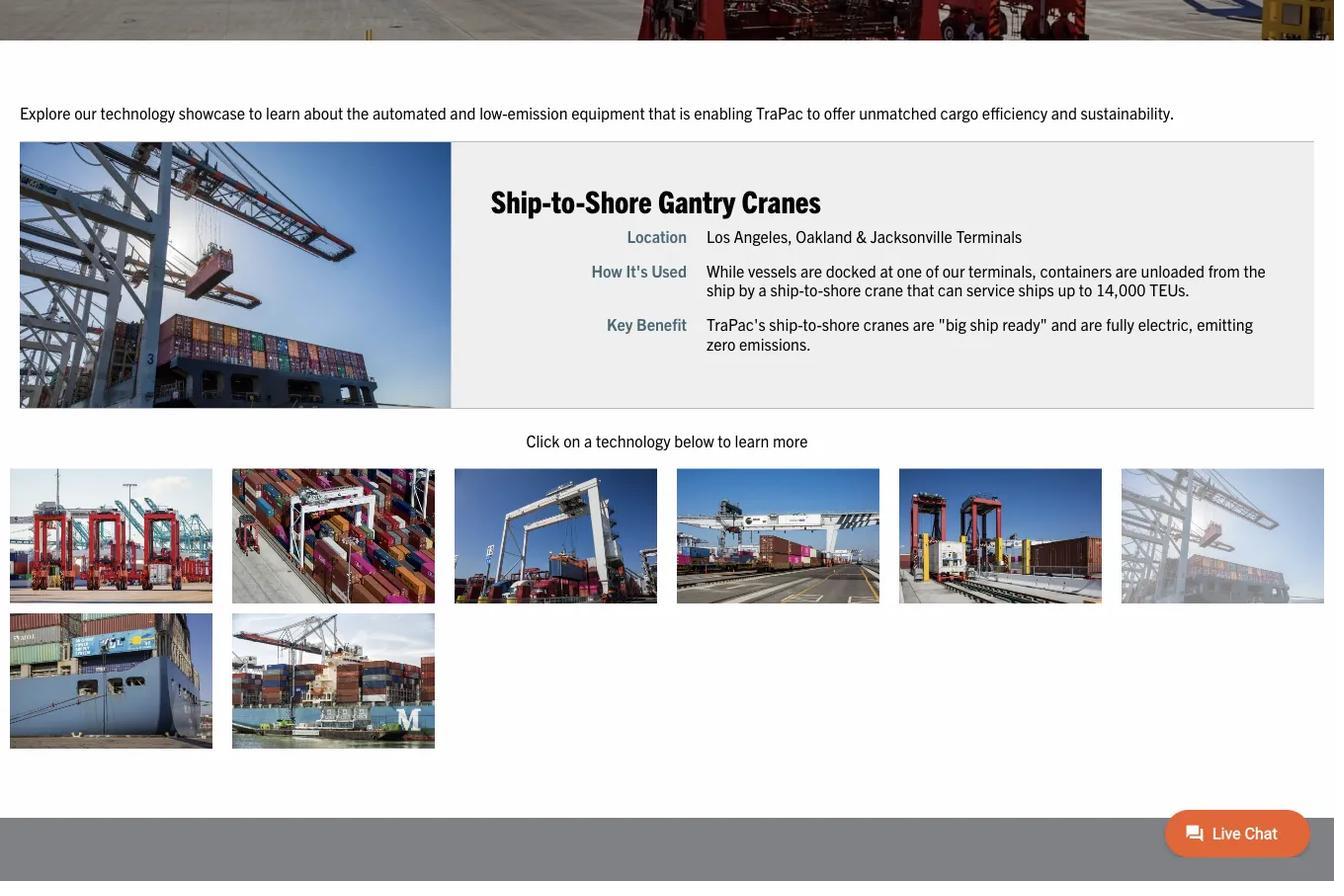 Task type: vqa. For each thing, say whether or not it's contained in the screenshot.
our to the bottom
yes



Task type: locate. For each thing, give the bounding box(es) containing it.
terminals
[[956, 226, 1022, 246]]

to- left docked
[[804, 280, 823, 299]]

technology left below
[[596, 430, 671, 450]]

0 horizontal spatial our
[[74, 102, 97, 122]]

how
[[592, 261, 622, 280]]

sustainability.
[[1081, 102, 1175, 122]]

1 vertical spatial that
[[907, 280, 935, 299]]

1 vertical spatial technology
[[596, 430, 671, 450]]

technology
[[100, 102, 175, 122], [596, 430, 671, 450]]

1 vertical spatial our
[[943, 261, 965, 280]]

shore left crane
[[823, 280, 861, 299]]

below
[[674, 430, 714, 450]]

los angeles, oakland & jacksonville terminals
[[707, 226, 1022, 246]]

0 horizontal spatial ship
[[707, 280, 735, 299]]

a inside while vessels are docked at one of our terminals, containers are unloaded from the ship by a ship-to-shore crane that can service ships up to 14,000 teus.
[[759, 280, 767, 299]]

shore
[[823, 280, 861, 299], [822, 314, 860, 334]]

0 vertical spatial ship-
[[771, 280, 804, 299]]

shore inside trapac's ship-to-shore cranes are "big ship ready" and are fully electric, emitting zero emissions.
[[822, 314, 860, 334]]

0 vertical spatial our
[[74, 102, 97, 122]]

and down up
[[1051, 314, 1077, 334]]

teus.
[[1150, 280, 1190, 299]]

1 horizontal spatial our
[[943, 261, 965, 280]]

ship- right trapac's
[[769, 314, 803, 334]]

0 vertical spatial learn
[[266, 102, 300, 122]]

enabling
[[694, 102, 753, 122]]

to right up
[[1079, 280, 1093, 299]]

electric,
[[1138, 314, 1194, 334]]

0 horizontal spatial a
[[584, 430, 592, 450]]

0 vertical spatial a
[[759, 280, 767, 299]]

1 horizontal spatial learn
[[735, 430, 769, 450]]

to- down explore our technology showcase to learn about the automated and low-emission equipment that is enabling trapac to offer unmatched cargo efficiency and sustainability.
[[551, 181, 585, 219]]

emitting
[[1197, 314, 1253, 334]]

learn
[[266, 102, 300, 122], [735, 430, 769, 450]]

ship-to-shore gantry cranes main content
[[0, 100, 1335, 759]]

the right the from
[[1244, 261, 1266, 280]]

ship left "by"
[[707, 280, 735, 299]]

our right explore
[[74, 102, 97, 122]]

ship
[[707, 280, 735, 299], [970, 314, 999, 334]]

1 vertical spatial the
[[1244, 261, 1266, 280]]

to inside while vessels are docked at one of our terminals, containers are unloaded from the ship by a ship-to-shore crane that can service ships up to 14,000 teus.
[[1079, 280, 1093, 299]]

the right about
[[347, 102, 369, 122]]

1 vertical spatial a
[[584, 430, 592, 450]]

and inside trapac's ship-to-shore cranes are "big ship ready" and are fully electric, emitting zero emissions.
[[1051, 314, 1077, 334]]

1 vertical spatial ship-
[[769, 314, 803, 334]]

trapac los angeles automated straddle carrier image
[[10, 469, 213, 604]]

about
[[304, 102, 343, 122]]

and left low-
[[450, 102, 476, 122]]

our
[[74, 102, 97, 122], [943, 261, 965, 280]]

angeles,
[[734, 226, 792, 246]]

explore
[[20, 102, 71, 122]]

are left fully
[[1081, 314, 1103, 334]]

at
[[880, 261, 894, 280]]

our right of
[[943, 261, 965, 280]]

to
[[249, 102, 262, 122], [807, 102, 821, 122], [1079, 280, 1093, 299], [718, 430, 731, 450]]

0 horizontal spatial technology
[[100, 102, 175, 122]]

docked
[[826, 261, 877, 280]]

trapac's ship-to-shore cranes are "big ship ready" and are fully electric, emitting zero emissions.
[[707, 314, 1253, 353]]

ready"
[[1002, 314, 1048, 334]]

ship- inside trapac's ship-to-shore cranes are "big ship ready" and are fully electric, emitting zero emissions.
[[769, 314, 803, 334]]

0 vertical spatial ship
[[707, 280, 735, 299]]

1 vertical spatial shore
[[822, 314, 860, 334]]

gantry
[[658, 181, 736, 219]]

0 vertical spatial that
[[649, 102, 676, 122]]

unmatched
[[859, 102, 937, 122]]

1 horizontal spatial ship
[[970, 314, 999, 334]]

shore left the cranes
[[822, 314, 860, 334]]

our inside while vessels are docked at one of our terminals, containers are unloaded from the ship by a ship-to-shore crane that can service ships up to 14,000 teus.
[[943, 261, 965, 280]]

vessels
[[748, 261, 797, 280]]

a right on
[[584, 430, 592, 450]]

click on a technology below to learn more
[[526, 430, 808, 450]]

that left can
[[907, 280, 935, 299]]

a
[[759, 280, 767, 299], [584, 430, 592, 450]]

learn left the more at the right of page
[[735, 430, 769, 450]]

footer
[[0, 818, 1335, 882]]

explore our technology showcase to learn about the automated and low-emission equipment that is enabling trapac to offer unmatched cargo efficiency and sustainability.
[[20, 102, 1175, 122]]

los
[[707, 226, 730, 246]]

that
[[649, 102, 676, 122], [907, 280, 935, 299]]

trapac's
[[707, 314, 766, 334]]

2 vertical spatial to-
[[803, 314, 822, 334]]

1 horizontal spatial the
[[1244, 261, 1266, 280]]

1 vertical spatial learn
[[735, 430, 769, 450]]

to-
[[551, 181, 585, 219], [804, 280, 823, 299], [803, 314, 822, 334]]

and
[[450, 102, 476, 122], [1052, 102, 1077, 122], [1051, 314, 1077, 334]]

the
[[347, 102, 369, 122], [1244, 261, 1266, 280]]

ships
[[1019, 280, 1054, 299]]

to right below
[[718, 430, 731, 450]]

1 vertical spatial to-
[[804, 280, 823, 299]]

1 horizontal spatial that
[[907, 280, 935, 299]]

while vessels are docked at one of our terminals, containers are unloaded from the ship by a ship-to-shore crane that can service ships up to 14,000 teus.
[[707, 261, 1266, 299]]

key
[[607, 314, 633, 334]]

cranes
[[864, 314, 909, 334]]

and right efficiency
[[1052, 102, 1077, 122]]

1 vertical spatial ship
[[970, 314, 999, 334]]

ship right "big
[[970, 314, 999, 334]]

0 horizontal spatial the
[[347, 102, 369, 122]]

learn left about
[[266, 102, 300, 122]]

technology left showcase
[[100, 102, 175, 122]]

that left is
[[649, 102, 676, 122]]

shore
[[585, 181, 652, 219]]

to- left the cranes
[[803, 314, 822, 334]]

a right "by"
[[759, 280, 767, 299]]

used
[[652, 261, 687, 280]]

jacksonville
[[871, 226, 953, 246]]

ship- right "by"
[[771, 280, 804, 299]]

ship-
[[771, 280, 804, 299], [769, 314, 803, 334]]

0 vertical spatial shore
[[823, 280, 861, 299]]

1 horizontal spatial a
[[759, 280, 767, 299]]

location
[[627, 226, 687, 246]]

emissions.
[[739, 333, 811, 353]]

ship inside while vessels are docked at one of our terminals, containers are unloaded from the ship by a ship-to-shore crane that can service ships up to 14,000 teus.
[[707, 280, 735, 299]]

shore inside while vessels are docked at one of our terminals, containers are unloaded from the ship by a ship-to-shore crane that can service ships up to 14,000 teus.
[[823, 280, 861, 299]]

are
[[801, 261, 823, 280], [1116, 261, 1138, 280], [913, 314, 935, 334], [1081, 314, 1103, 334]]

14,000
[[1096, 280, 1146, 299]]

ship-
[[491, 181, 551, 219]]



Task type: describe. For each thing, give the bounding box(es) containing it.
containers
[[1040, 261, 1112, 280]]

on
[[564, 430, 581, 450]]

efficiency
[[982, 102, 1048, 122]]

and for are
[[1051, 314, 1077, 334]]

trapac los angeles automated radiation scanning image
[[900, 469, 1102, 604]]

0 vertical spatial technology
[[100, 102, 175, 122]]

cranes
[[742, 181, 821, 219]]

ship-to-shore gantry cranes
[[491, 181, 821, 219]]

up
[[1058, 280, 1076, 299]]

1 horizontal spatial technology
[[596, 430, 671, 450]]

0 horizontal spatial that
[[649, 102, 676, 122]]

emission
[[508, 102, 568, 122]]

is
[[680, 102, 691, 122]]

offer
[[824, 102, 856, 122]]

one
[[897, 261, 922, 280]]

crane
[[865, 280, 904, 299]]

can
[[938, 280, 963, 299]]

automated
[[373, 102, 447, 122]]

unloaded
[[1141, 261, 1205, 280]]

click
[[526, 430, 560, 450]]

to right showcase
[[249, 102, 262, 122]]

showcase
[[179, 102, 245, 122]]

equipment
[[571, 102, 645, 122]]

fully
[[1106, 314, 1135, 334]]

terminals,
[[969, 261, 1037, 280]]

while
[[707, 261, 745, 280]]

the inside while vessels are docked at one of our terminals, containers are unloaded from the ship by a ship-to-shore crane that can service ships up to 14,000 teus.
[[1244, 261, 1266, 280]]

cargo
[[941, 102, 979, 122]]

ship inside trapac's ship-to-shore cranes are "big ship ready" and are fully electric, emitting zero emissions.
[[970, 314, 999, 334]]

from
[[1209, 261, 1240, 280]]

how it's used
[[592, 261, 687, 280]]

are left "big
[[913, 314, 935, 334]]

to- inside while vessels are docked at one of our terminals, containers are unloaded from the ship by a ship-to-shore crane that can service ships up to 14,000 teus.
[[804, 280, 823, 299]]

and for low-
[[450, 102, 476, 122]]

are down oakland
[[801, 261, 823, 280]]

that inside while vessels are docked at one of our terminals, containers are unloaded from the ship by a ship-to-shore crane that can service ships up to 14,000 teus.
[[907, 280, 935, 299]]

oakland
[[796, 226, 853, 246]]

more
[[773, 430, 808, 450]]

by
[[739, 280, 755, 299]]

trapac
[[756, 102, 804, 122]]

key benefit
[[607, 314, 687, 334]]

of
[[926, 261, 939, 280]]

it's
[[626, 261, 648, 280]]

are left unloaded
[[1116, 261, 1138, 280]]

0 horizontal spatial learn
[[266, 102, 300, 122]]

zero
[[707, 333, 736, 353]]

ship- inside while vessels are docked at one of our terminals, containers are unloaded from the ship by a ship-to-shore crane that can service ships up to 14,000 teus.
[[771, 280, 804, 299]]

to- inside trapac's ship-to-shore cranes are "big ship ready" and are fully electric, emitting zero emissions.
[[803, 314, 822, 334]]

0 vertical spatial the
[[347, 102, 369, 122]]

0 vertical spatial to-
[[551, 181, 585, 219]]

"big
[[939, 314, 967, 334]]

to left offer
[[807, 102, 821, 122]]

benefit
[[637, 314, 687, 334]]

&
[[856, 226, 867, 246]]

low-
[[480, 102, 508, 122]]

service
[[967, 280, 1015, 299]]



